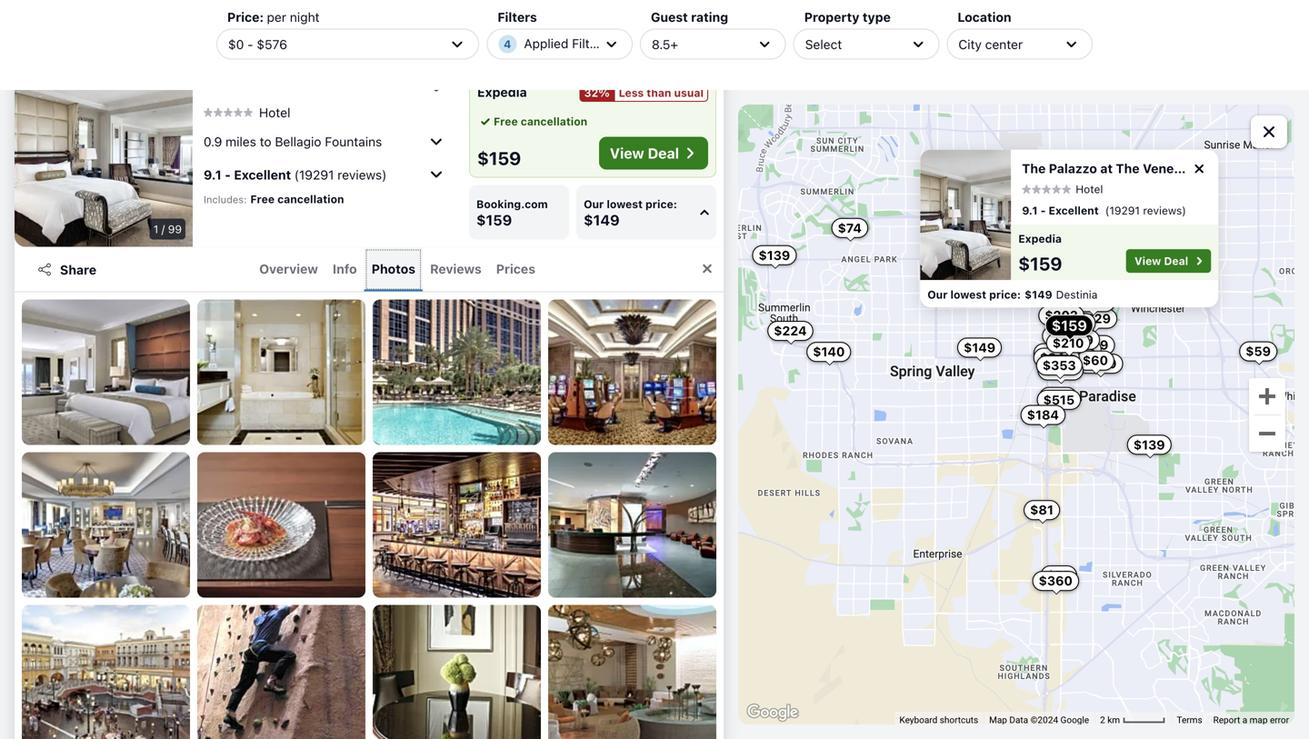 Task type: locate. For each thing, give the bounding box(es) containing it.
1 vertical spatial $229
[[1044, 363, 1077, 378]]

at
[[292, 75, 306, 92], [1101, 161, 1113, 176]]

free up $0 - $576
[[250, 4, 275, 16]]

price: inside our lowest price: $82
[[646, 9, 677, 21]]

1 horizontal spatial $139
[[1134, 437, 1165, 452]]

0 vertical spatial excellent
[[234, 167, 291, 182]]

1 vertical spatial booking.com
[[476, 198, 548, 211]]

prices button
[[489, 248, 543, 291]]

view deal
[[610, 145, 679, 162], [1135, 255, 1189, 267]]

$149 inside our lowest price: $149
[[584, 211, 620, 229]]

1 vertical spatial the palazzo at the venetian resort
[[1022, 161, 1243, 176]]

lowest inside our lowest price: $82
[[607, 9, 643, 21]]

$240 $128
[[1040, 350, 1075, 372]]

0 vertical spatial $149
[[584, 211, 620, 229]]

2 vertical spatial $149
[[964, 340, 996, 355]]

0 vertical spatial 9.1 - excellent (19291 reviews)
[[204, 167, 387, 182]]

$229
[[1078, 311, 1111, 326], [1044, 363, 1077, 378]]

1 vertical spatial -
[[225, 167, 231, 182]]

booking.com $93
[[476, 9, 548, 40]]

9.1 right the palazzo at the venetian resort image
[[1022, 204, 1038, 217]]

2 horizontal spatial $149
[[1025, 288, 1053, 301]]

0 vertical spatial view
[[610, 145, 644, 162]]

(19291 down "0.9 miles to bellagio fountains" button
[[294, 167, 334, 182]]

0 horizontal spatial $93
[[476, 22, 505, 40]]

1 vertical spatial includes:
[[204, 194, 247, 206]]

0 vertical spatial price:
[[646, 9, 677, 21]]

expedia up free cancellation button
[[477, 85, 527, 100]]

0 vertical spatial free
[[250, 4, 275, 16]]

1 horizontal spatial view
[[1135, 255, 1162, 267]]

keyboard
[[900, 715, 938, 725]]

1 vertical spatial our
[[584, 198, 604, 211]]

shortcuts
[[940, 715, 979, 725]]

includes: free cancellation down the to
[[204, 193, 344, 206]]

- down miles
[[225, 167, 231, 182]]

0 vertical spatial $93
[[476, 22, 505, 40]]

$93 up $184 on the right bottom of the page
[[1046, 389, 1071, 404]]

0 horizontal spatial resort
[[405, 75, 451, 92]]

our for $149
[[584, 198, 604, 211]]

$160 button
[[1060, 282, 1105, 302]]

$75 button
[[1041, 566, 1078, 586]]

than
[[647, 86, 671, 99]]

0 horizontal spatial $149
[[584, 211, 620, 229]]

1 vertical spatial includes: free cancellation
[[204, 193, 344, 206]]

2 includes: from the top
[[204, 194, 247, 206]]

$149 right booking.com $159
[[584, 211, 620, 229]]

per
[[267, 10, 286, 25]]

0 horizontal spatial filters
[[498, 10, 537, 25]]

$59 button
[[1240, 342, 1278, 362]]

1
[[153, 223, 159, 236]]

hotel
[[259, 105, 290, 120], [1076, 183, 1103, 196]]

miles
[[226, 134, 256, 149]]

lowest inside our lowest price: $149
[[607, 198, 643, 211]]

the left close image
[[1116, 161, 1140, 176]]

0 vertical spatial $139
[[759, 248, 790, 263]]

type
[[863, 10, 891, 25]]

fountains
[[325, 134, 382, 149]]

excellent down the to
[[234, 167, 291, 182]]

the down $0
[[204, 75, 230, 92]]

hotel inside hotel button
[[259, 105, 290, 120]]

$240
[[1040, 350, 1074, 365]]

$151 button
[[1045, 323, 1087, 343]]

cancellation down bellagio
[[277, 193, 344, 206]]

price: inside our lowest price: $149
[[646, 198, 677, 211]]

1 vertical spatial excellent
[[1049, 204, 1099, 217]]

$139
[[759, 248, 790, 263], [1134, 437, 1165, 452]]

map region
[[738, 105, 1295, 725]]

location
[[958, 10, 1012, 25]]

2 vertical spatial lowest
[[951, 288, 987, 301]]

1 horizontal spatial the palazzo at the venetian resort
[[1022, 161, 1243, 176]]

1 / 99
[[153, 223, 182, 236]]

free inside button
[[494, 115, 518, 128]]

0 vertical spatial palazzo
[[234, 75, 288, 92]]

- right the palazzo at the venetian resort image
[[1041, 204, 1046, 217]]

the palazzo at the venetian resort, (las vegas, usa) image
[[15, 65, 193, 247]]

9.1 - excellent (19291 reviews)
[[204, 167, 387, 182], [1022, 204, 1187, 217]]

$322
[[1077, 294, 1109, 309]]

resort
[[405, 75, 451, 92], [1201, 161, 1243, 176]]

1 horizontal spatial hotel
[[1076, 183, 1103, 196]]

our lowest price: $149 destinia
[[928, 288, 1098, 301]]

deal
[[648, 145, 679, 162], [1164, 255, 1189, 267]]

booking.com up prices
[[476, 198, 548, 211]]

$138
[[1082, 284, 1114, 299]]

1 vertical spatial reviews)
[[1143, 204, 1187, 217]]

$138 button
[[1076, 281, 1121, 301]]

1 vertical spatial view deal button
[[1127, 249, 1211, 273]]

free down the to
[[250, 193, 275, 206]]

0 vertical spatial the palazzo at the venetian resort
[[204, 75, 451, 92]]

1 horizontal spatial -
[[247, 37, 253, 52]]

0 vertical spatial deal
[[648, 145, 679, 162]]

cancellation up $576
[[277, 4, 344, 16]]

expedia up our lowest price: $149 destinia
[[1019, 232, 1062, 245]]

9.1 - excellent (19291 reviews) down 0.9 miles to bellagio fountains
[[204, 167, 387, 182]]

hotel for rightmost hotel button
[[1076, 183, 1103, 196]]

0 vertical spatial $139 button
[[752, 245, 797, 265]]

0 horizontal spatial (19291
[[294, 167, 334, 182]]

venetian
[[339, 75, 401, 92], [1143, 161, 1198, 176]]

$159 inside button
[[1052, 317, 1087, 334]]

includes: down 0.9
[[204, 194, 247, 206]]

1 vertical spatial price:
[[646, 198, 677, 211]]

0.9 miles to bellagio fountains
[[204, 134, 382, 149]]

1 vertical spatial hotel
[[1076, 183, 1103, 196]]

$240 button
[[1034, 348, 1080, 368]]

booking.com for $159
[[476, 198, 548, 211]]

1 horizontal spatial (19291
[[1106, 204, 1140, 217]]

the up "0.9 miles to bellagio fountains" button
[[309, 75, 336, 92]]

1 horizontal spatial deal
[[1164, 255, 1189, 267]]

booking.com up the 4
[[476, 9, 548, 21]]

8.5+
[[652, 37, 678, 52]]

0 horizontal spatial -
[[225, 167, 231, 182]]

cancellation down 32%
[[521, 115, 588, 128]]

$224
[[774, 323, 807, 338]]

1 vertical spatial cancellation
[[521, 115, 588, 128]]

1 horizontal spatial $93
[[1046, 389, 1071, 404]]

1 horizontal spatial reviews)
[[1143, 204, 1187, 217]]

1 horizontal spatial $139 button
[[1127, 435, 1172, 455]]

1 vertical spatial $149
[[1025, 288, 1053, 301]]

$81
[[1030, 503, 1054, 518]]

(19291
[[294, 167, 334, 182], [1106, 204, 1140, 217]]

- right $0
[[247, 37, 253, 52]]

0 vertical spatial hotel button
[[204, 104, 290, 120]]

1 vertical spatial filters
[[572, 36, 608, 51]]

$149
[[584, 211, 620, 229], [1025, 288, 1053, 301], [964, 340, 996, 355]]

$515
[[1044, 392, 1075, 407]]

0 horizontal spatial $139
[[759, 248, 790, 263]]

0 horizontal spatial $139 button
[[752, 245, 797, 265]]

$0 - $576
[[228, 37, 287, 52]]

select
[[805, 37, 842, 52]]

$149 down our lowest price: $149 destinia
[[964, 340, 996, 355]]

our inside our lowest price: $82
[[584, 9, 604, 21]]

price:
[[646, 9, 677, 21], [646, 198, 677, 211], [990, 288, 1021, 301]]

0 vertical spatial 9.1
[[204, 167, 222, 182]]

0 horizontal spatial reviews)
[[338, 167, 387, 182]]

price: for $82
[[646, 9, 677, 21]]

our
[[584, 9, 604, 21], [584, 198, 604, 211], [928, 288, 948, 301]]

terms
[[1177, 715, 1203, 725]]

includes: up $0
[[204, 5, 247, 16]]

lowest for $149
[[607, 198, 643, 211]]

report a map error link
[[1214, 715, 1289, 725]]

expedia
[[477, 85, 527, 100], [1019, 232, 1062, 245]]

filters up the 4
[[498, 10, 537, 25]]

1 horizontal spatial 9.1 - excellent (19291 reviews)
[[1022, 204, 1187, 217]]

$353
[[1043, 358, 1076, 373]]

excellent
[[234, 167, 291, 182], [1049, 204, 1099, 217]]

our down the palazzo at the venetian resort image
[[928, 288, 948, 301]]

photos button
[[364, 248, 423, 291]]

0 vertical spatial at
[[292, 75, 306, 92]]

$360 button
[[1033, 571, 1079, 591]]

view
[[610, 145, 644, 162], [1135, 255, 1162, 267]]

0 horizontal spatial palazzo
[[234, 75, 288, 92]]

our up "$82"
[[584, 9, 604, 21]]

$93 button
[[1039, 387, 1077, 407]]

32%
[[584, 86, 610, 99]]

0 vertical spatial includes:
[[204, 5, 247, 16]]

$360
[[1039, 573, 1073, 588]]

$210 button
[[1046, 333, 1091, 353]]

$305
[[1056, 315, 1090, 330]]

2 booking.com from the top
[[476, 198, 548, 211]]

1 horizontal spatial venetian
[[1143, 161, 1198, 176]]

$184
[[1027, 407, 1059, 422]]

1 horizontal spatial $149
[[964, 340, 996, 355]]

$149 up $203
[[1025, 288, 1053, 301]]

1 vertical spatial palazzo
[[1049, 161, 1097, 176]]

close image
[[1191, 161, 1208, 177]]

1 booking.com from the top
[[476, 9, 548, 21]]

1 vertical spatial $229 button
[[1038, 361, 1084, 381]]

0 horizontal spatial the palazzo at the venetian resort
[[204, 75, 451, 92]]

excellent up $160
[[1049, 204, 1099, 217]]

filters
[[498, 10, 537, 25], [572, 36, 608, 51]]

1 horizontal spatial resort
[[1201, 161, 1243, 176]]

property type
[[804, 10, 891, 25]]

tab list
[[107, 248, 687, 291]]

0.9 miles to bellagio fountains button
[[204, 127, 447, 156]]

$89
[[1049, 328, 1074, 343]]

$209 button
[[1077, 354, 1123, 374]]

our inside our lowest price: $149
[[584, 198, 604, 211]]

1 includes: free cancellation from the top
[[204, 4, 344, 16]]

terms link
[[1177, 715, 1203, 725]]

1 vertical spatial free
[[494, 115, 518, 128]]

0 vertical spatial hotel
[[259, 105, 290, 120]]

0 vertical spatial expedia
[[477, 85, 527, 100]]

booking.com
[[476, 9, 548, 21], [476, 198, 548, 211]]

$93 left applied
[[476, 22, 505, 40]]

prices
[[496, 261, 536, 276]]

guest rating
[[651, 10, 728, 25]]

0 vertical spatial our
[[584, 9, 604, 21]]

1 vertical spatial $139
[[1134, 437, 1165, 452]]

1 horizontal spatial view deal
[[1135, 255, 1189, 267]]

1 vertical spatial $93
[[1046, 389, 1071, 404]]

free down the 4
[[494, 115, 518, 128]]

1 horizontal spatial excellent
[[1049, 204, 1099, 217]]

1 vertical spatial expedia
[[1019, 232, 1062, 245]]

1 vertical spatial deal
[[1164, 255, 1189, 267]]

1 vertical spatial lowest
[[607, 198, 643, 211]]

$140 button
[[807, 342, 851, 362]]

$149 inside $149 $353
[[964, 340, 996, 355]]

0 vertical spatial -
[[247, 37, 253, 52]]

0 horizontal spatial 9.1 - excellent (19291 reviews)
[[204, 167, 387, 182]]

9.1 - excellent (19291 reviews) up $138
[[1022, 204, 1187, 217]]

0 horizontal spatial view deal
[[610, 145, 679, 162]]

1 vertical spatial $139 button
[[1127, 435, 1172, 455]]

reviews button
[[423, 248, 489, 291]]

$149 for our lowest price: $149
[[584, 211, 620, 229]]

0 vertical spatial (19291
[[294, 167, 334, 182]]

(19291 up $138
[[1106, 204, 1140, 217]]

includes: free cancellation up $576
[[204, 4, 344, 16]]

2 vertical spatial free
[[250, 193, 275, 206]]

0 vertical spatial venetian
[[339, 75, 401, 92]]

our right booking.com $159
[[584, 198, 604, 211]]

applied filters
[[524, 36, 608, 51]]

0 vertical spatial includes: free cancellation
[[204, 4, 344, 16]]

0 vertical spatial booking.com
[[476, 9, 548, 21]]

filters right applied
[[572, 36, 608, 51]]

9.1 down 0.9
[[204, 167, 222, 182]]

$95 button
[[1046, 356, 1084, 376]]

tab list containing overview
[[107, 248, 687, 291]]

1 horizontal spatial expedia
[[1019, 232, 1062, 245]]

lowest for $82
[[607, 9, 643, 21]]

1 horizontal spatial $229
[[1078, 311, 1111, 326]]

1 horizontal spatial at
[[1101, 161, 1113, 176]]



Task type: describe. For each thing, give the bounding box(es) containing it.
$74
[[838, 220, 862, 235]]

2 includes: free cancellation from the top
[[204, 193, 344, 206]]

$93 inside the booking.com $93
[[476, 22, 505, 40]]

2 vertical spatial price:
[[990, 288, 1021, 301]]

to
[[260, 134, 272, 149]]

km
[[1108, 715, 1120, 725]]

$249
[[1075, 338, 1109, 353]]

$515 button
[[1037, 390, 1081, 410]]

$203
[[1045, 308, 1078, 323]]

the palazzo at the venetian resort image
[[921, 150, 1011, 280]]

photos
[[372, 261, 416, 276]]

$149 $353
[[964, 340, 1076, 373]]

99
[[168, 223, 182, 236]]

$250 button
[[1049, 310, 1095, 330]]

$0
[[228, 37, 244, 52]]

overview
[[259, 261, 318, 276]]

1 horizontal spatial filters
[[572, 36, 608, 51]]

0 vertical spatial $229
[[1078, 311, 1111, 326]]

1 includes: from the top
[[204, 5, 247, 16]]

property
[[804, 10, 860, 25]]

booking.com for $93
[[476, 9, 548, 21]]

$200 button
[[1034, 343, 1080, 363]]

$53 button
[[1064, 339, 1102, 359]]

$200
[[1040, 346, 1074, 361]]

$160
[[1067, 284, 1099, 299]]

bellagio
[[275, 134, 321, 149]]

$139 for topmost $139 button
[[759, 248, 790, 263]]

overview button
[[252, 248, 325, 291]]

$305 $151 $200 $60
[[1040, 315, 1108, 368]]

1 vertical spatial venetian
[[1143, 161, 1198, 176]]

0 vertical spatial reviews)
[[338, 167, 387, 182]]

0 horizontal spatial hotel button
[[204, 104, 290, 120]]

our lowest price: $82
[[584, 9, 677, 40]]

cancellation inside button
[[521, 115, 588, 128]]

$81 button
[[1024, 500, 1060, 520]]

usual
[[674, 86, 704, 99]]

32% less than usual
[[584, 86, 704, 99]]

0 horizontal spatial at
[[292, 75, 306, 92]]

rating
[[691, 10, 728, 25]]

less
[[619, 86, 644, 99]]

$151
[[1051, 326, 1081, 341]]

$353 button
[[1036, 356, 1083, 376]]

price:
[[227, 10, 264, 25]]

2
[[1100, 715, 1105, 725]]

$179 button
[[1057, 330, 1100, 350]]

$95
[[1052, 358, 1078, 373]]

$576
[[257, 37, 287, 52]]

google image
[[743, 701, 803, 725]]

$322 button
[[1070, 292, 1116, 312]]

1 vertical spatial resort
[[1201, 161, 1243, 176]]

1 horizontal spatial palazzo
[[1049, 161, 1097, 176]]

center
[[985, 37, 1023, 52]]

guest
[[651, 10, 688, 25]]

1 horizontal spatial hotel button
[[1022, 183, 1103, 196]]

keyboard shortcuts
[[900, 715, 979, 725]]

0 horizontal spatial view deal button
[[599, 137, 708, 170]]

0 vertical spatial cancellation
[[277, 4, 344, 16]]

2 vertical spatial -
[[1041, 204, 1046, 217]]

booking.com $159
[[476, 198, 548, 229]]

map data ©2024 google
[[989, 715, 1089, 725]]

data
[[1010, 715, 1028, 725]]

our lowest price: $149
[[584, 198, 677, 229]]

$250
[[1056, 312, 1089, 327]]

price: per night
[[227, 10, 320, 25]]

$184 button
[[1021, 405, 1066, 425]]

reviews
[[430, 261, 482, 276]]

the right the palazzo at the venetian resort image
[[1022, 161, 1046, 176]]

google
[[1061, 715, 1089, 725]]

share button
[[25, 253, 107, 286]]

info
[[333, 261, 357, 276]]

report
[[1214, 715, 1241, 725]]

2 vertical spatial our
[[928, 288, 948, 301]]

$75
[[1047, 568, 1071, 583]]

1 horizontal spatial 9.1
[[1022, 204, 1038, 217]]

city
[[959, 37, 982, 52]]

$179
[[1063, 332, 1094, 347]]

error
[[1270, 715, 1289, 725]]

0.9
[[204, 134, 222, 149]]

destinia
[[1056, 288, 1098, 301]]

$60
[[1083, 353, 1108, 368]]

city center
[[959, 37, 1023, 52]]

1 horizontal spatial view deal button
[[1127, 249, 1211, 273]]

$249 button
[[1069, 335, 1115, 355]]

$140
[[813, 344, 845, 359]]

$139 for the rightmost $139 button
[[1134, 437, 1165, 452]]

0 horizontal spatial $229
[[1044, 363, 1077, 378]]

1 vertical spatial view
[[1135, 255, 1162, 267]]

/
[[162, 223, 165, 236]]

price: for $149
[[646, 198, 677, 211]]

$74 button
[[832, 218, 868, 238]]

$149 button
[[958, 338, 1002, 358]]

0 vertical spatial resort
[[405, 75, 451, 92]]

$209
[[1083, 356, 1117, 371]]

$82
[[584, 22, 612, 40]]

$210
[[1053, 335, 1084, 350]]

$203 button
[[1039, 306, 1085, 326]]

$59
[[1246, 344, 1271, 359]]

0 horizontal spatial excellent
[[234, 167, 291, 182]]

$224 button
[[768, 321, 813, 341]]

0 vertical spatial $229 button
[[1072, 309, 1118, 329]]

$149 for our lowest price: $149 destinia
[[1025, 288, 1053, 301]]

$89 button
[[1042, 326, 1081, 346]]

$60 button
[[1076, 351, 1115, 371]]

share
[[60, 262, 97, 277]]

0 vertical spatial filters
[[498, 10, 537, 25]]

free cancellation
[[494, 115, 588, 128]]

1 vertical spatial view deal
[[1135, 255, 1189, 267]]

$53
[[1070, 342, 1096, 357]]

map
[[989, 715, 1007, 725]]

2 vertical spatial cancellation
[[277, 193, 344, 206]]

1 vertical spatial (19291
[[1106, 204, 1140, 217]]

delano las vegas, (las vegas, usa) image
[[15, 0, 193, 58]]

night
[[290, 10, 320, 25]]

$159 inside booking.com $159
[[476, 211, 512, 229]]

$305 button
[[1050, 313, 1096, 333]]

$93 inside button
[[1046, 389, 1071, 404]]

0 horizontal spatial deal
[[648, 145, 679, 162]]

0 horizontal spatial 9.1
[[204, 167, 222, 182]]

0 horizontal spatial expedia
[[477, 85, 527, 100]]

$159 button
[[1045, 315, 1094, 337]]

report a map error
[[1214, 715, 1289, 725]]

our for $82
[[584, 9, 604, 21]]

hotel for the left hotel button
[[259, 105, 290, 120]]



Task type: vqa. For each thing, say whether or not it's contained in the screenshot.
"good"
no



